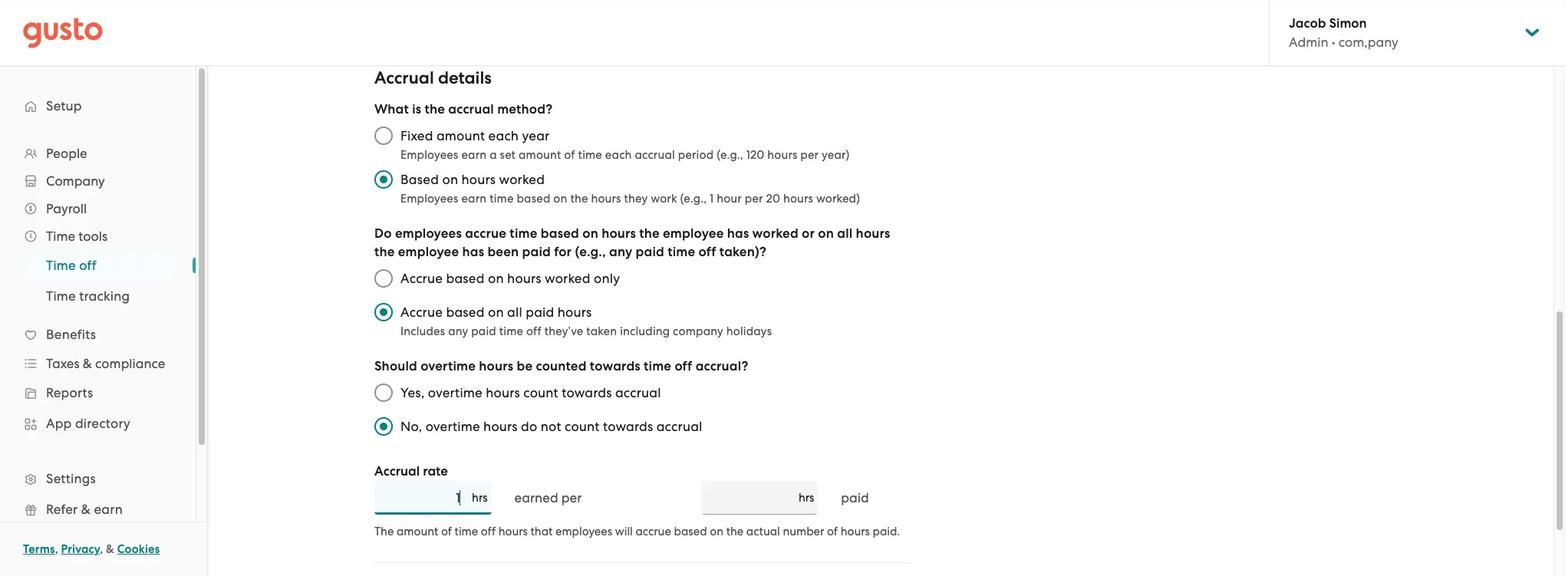 Task type: locate. For each thing, give the bounding box(es) containing it.
do employees accrue time based on hours the employee has worked or on all hours the employee has been paid for (e.g., any paid time off taken)?
[[374, 226, 890, 260]]

(e.g., left 120
[[717, 148, 743, 162]]

all inside do employees accrue time based on hours the employee has worked or on all hours the employee has been paid for (e.g., any paid time off taken)?
[[837, 226, 853, 242]]

worked
[[499, 172, 545, 187], [752, 226, 799, 242], [545, 271, 591, 286]]

0 vertical spatial has
[[727, 226, 749, 242]]

earn inside the gusto navigation "element"
[[94, 502, 123, 517]]

time tracking link
[[28, 282, 180, 310]]

towards
[[590, 358, 641, 374], [562, 385, 612, 401], [603, 419, 653, 434]]

will
[[615, 525, 633, 539]]

hours down employees earn time based on the hours they work (e.g., 1 hour per 20 hours worked)
[[602, 226, 636, 242]]

details
[[438, 68, 492, 88]]

earn down based on hours worked
[[461, 192, 487, 206]]

0 horizontal spatial ,
[[55, 542, 58, 556]]

1 vertical spatial worked
[[752, 226, 799, 242]]

on up for
[[553, 192, 567, 206]]

refer & earn
[[46, 502, 123, 517]]

time for time tools
[[46, 229, 75, 244]]

all
[[837, 226, 853, 242], [507, 305, 522, 320]]

1 vertical spatial &
[[81, 502, 91, 517]]

company
[[46, 173, 105, 189]]

0 vertical spatial overtime
[[421, 358, 476, 374]]

count
[[523, 385, 558, 401], [565, 419, 600, 434]]

& right taxes
[[83, 356, 92, 371]]

no,
[[401, 419, 422, 434]]

actual
[[746, 525, 780, 539]]

0 horizontal spatial any
[[448, 325, 468, 338]]

off left taken)?
[[699, 244, 716, 260]]

1 vertical spatial overtime
[[428, 385, 483, 401]]

off down tools
[[79, 258, 97, 273]]

accrue up accrue based on all paid hours radio
[[401, 271, 443, 286]]

home image
[[23, 17, 103, 48]]

taken)?
[[720, 244, 767, 260]]

, left cookies
[[100, 542, 103, 556]]

or
[[802, 226, 815, 242]]

1 vertical spatial per
[[745, 192, 763, 206]]

time down payroll
[[46, 229, 75, 244]]

employees
[[395, 226, 462, 242], [556, 525, 612, 539]]

None text field
[[374, 481, 470, 515], [701, 481, 796, 515], [374, 481, 470, 515], [701, 481, 796, 515]]

any right includes
[[448, 325, 468, 338]]

1 vertical spatial time
[[46, 258, 76, 273]]

amount down what is the accrual method?
[[437, 128, 485, 143]]

per
[[801, 148, 819, 162], [745, 192, 763, 206], [561, 490, 582, 506]]

1 vertical spatial accrue
[[636, 525, 671, 539]]

1 horizontal spatial any
[[609, 244, 632, 260]]

2 , from the left
[[100, 542, 103, 556]]

of down rate
[[441, 525, 452, 539]]

hours right 120
[[768, 148, 798, 162]]

0 vertical spatial time
[[46, 229, 75, 244]]

time up employees earn time based on the hours they work (e.g., 1 hour per 20 hours worked)
[[578, 148, 602, 162]]

accrual?
[[696, 358, 749, 374]]

1 vertical spatial employee
[[398, 244, 459, 260]]

of right set
[[564, 148, 575, 162]]

0 horizontal spatial has
[[462, 244, 484, 260]]

each up employees earn time based on the hours they work (e.g., 1 hour per 20 hours worked)
[[605, 148, 632, 162]]

&
[[83, 356, 92, 371], [81, 502, 91, 517], [106, 542, 114, 556]]

hours down a
[[462, 172, 496, 187]]

paid
[[522, 244, 551, 260], [636, 244, 664, 260], [526, 305, 554, 320], [471, 325, 496, 338], [841, 490, 869, 506]]

hrs up 'number'
[[799, 491, 814, 505]]

0 vertical spatial employees
[[395, 226, 462, 242]]

(e.g., inside do employees accrue time based on hours the employee has worked or on all hours the employee has been paid for (e.g., any paid time off taken)?
[[575, 244, 606, 260]]

0 horizontal spatial hrs
[[472, 491, 488, 505]]

should overtime hours be counted towards time off accrual?
[[374, 358, 749, 374]]

hours left paid.
[[841, 525, 870, 539]]

fixed amount each year
[[401, 128, 550, 143]]

they
[[624, 192, 648, 206]]

no, overtime hours do not count towards accrual
[[401, 419, 702, 434]]

employees down based
[[401, 192, 458, 206]]

overtime right 'no,'
[[426, 419, 480, 434]]

1 accrual from the top
[[374, 68, 434, 88]]

1 vertical spatial towards
[[562, 385, 612, 401]]

time
[[578, 148, 602, 162], [490, 192, 514, 206], [510, 226, 537, 242], [668, 244, 695, 260], [499, 325, 523, 338], [644, 358, 672, 374], [455, 525, 478, 539]]

year)
[[822, 148, 850, 162]]

2 accrue from the top
[[401, 305, 443, 320]]

work
[[651, 192, 677, 206]]

1 horizontal spatial all
[[837, 226, 853, 242]]

amount down year
[[519, 148, 561, 162]]

1 vertical spatial accrual
[[374, 463, 420, 480]]

1 horizontal spatial per
[[745, 192, 763, 206]]

hours up they've
[[558, 305, 592, 320]]

earned
[[514, 490, 558, 506]]

2 vertical spatial (e.g.,
[[575, 244, 606, 260]]

worked down for
[[545, 271, 591, 286]]

1 horizontal spatial employee
[[663, 226, 724, 242]]

the
[[425, 101, 445, 117], [570, 192, 588, 206], [639, 226, 660, 242], [374, 244, 395, 260], [726, 525, 744, 539]]

including
[[620, 325, 670, 338]]

setup
[[46, 98, 82, 114]]

employees down fixed
[[401, 148, 458, 162]]

time for time off
[[46, 258, 76, 273]]

the down they
[[639, 226, 660, 242]]

0 horizontal spatial employees
[[395, 226, 462, 242]]

2 vertical spatial earn
[[94, 502, 123, 517]]

time down based on hours worked
[[490, 192, 514, 206]]

employees right the do
[[395, 226, 462, 242]]

0 vertical spatial count
[[523, 385, 558, 401]]

off left that
[[481, 525, 496, 539]]

of right 'number'
[[827, 525, 838, 539]]

1 vertical spatial has
[[462, 244, 484, 260]]

earn for each
[[461, 148, 487, 162]]

1 horizontal spatial of
[[564, 148, 575, 162]]

accrue right will
[[636, 525, 671, 539]]

1 employees from the top
[[401, 148, 458, 162]]

set
[[500, 148, 516, 162]]

0 vertical spatial worked
[[499, 172, 545, 187]]

worked inside do employees accrue time based on hours the employee has worked or on all hours the employee has been paid for (e.g., any paid time off taken)?
[[752, 226, 799, 242]]

accrue up the been
[[465, 226, 506, 242]]

any up only
[[609, 244, 632, 260]]

1 accrue from the top
[[401, 271, 443, 286]]

0 vertical spatial any
[[609, 244, 632, 260]]

all down accrue based on hours worked only
[[507, 305, 522, 320]]

0 vertical spatial accrue
[[401, 271, 443, 286]]

1 vertical spatial employees
[[401, 192, 458, 206]]

time down time tools
[[46, 258, 76, 273]]

each up set
[[488, 128, 519, 143]]

terms
[[23, 542, 55, 556]]

all down worked)
[[837, 226, 853, 242]]

accrual for accrual rate
[[374, 463, 420, 480]]

Accrue based on hours worked only radio
[[367, 262, 401, 295]]

1 horizontal spatial count
[[565, 419, 600, 434]]

taken
[[586, 325, 617, 338]]

3 time from the top
[[46, 289, 76, 304]]

refer
[[46, 502, 78, 517]]

has left the been
[[462, 244, 484, 260]]

accrual up what
[[374, 68, 434, 88]]

2 vertical spatial time
[[46, 289, 76, 304]]

0 vertical spatial &
[[83, 356, 92, 371]]

1 horizontal spatial hrs
[[799, 491, 814, 505]]

2 time from the top
[[46, 258, 76, 273]]

Fixed amount each year radio
[[367, 119, 401, 153]]

each
[[488, 128, 519, 143], [605, 148, 632, 162]]

1 horizontal spatial each
[[605, 148, 632, 162]]

time off link
[[28, 252, 180, 279]]

2 list from the top
[[0, 250, 196, 312]]

accrual rate
[[374, 463, 448, 480]]

1 vertical spatial (e.g.,
[[680, 192, 707, 206]]

the
[[374, 525, 394, 539]]

list
[[0, 140, 196, 576], [0, 250, 196, 312]]

hours left that
[[499, 525, 528, 539]]

0 vertical spatial all
[[837, 226, 853, 242]]

employee up accrue based on hours worked only option
[[398, 244, 459, 260]]

count down be
[[523, 385, 558, 401]]

0 horizontal spatial each
[[488, 128, 519, 143]]

employees left will
[[556, 525, 612, 539]]

worked down set
[[499, 172, 545, 187]]

has up taken)?
[[727, 226, 749, 242]]

amount right 'the'
[[397, 525, 438, 539]]

2 horizontal spatial (e.g.,
[[717, 148, 743, 162]]

based up for
[[541, 226, 579, 242]]

1 list from the top
[[0, 140, 196, 576]]

time down time off
[[46, 289, 76, 304]]

accrue based on all paid hours
[[401, 305, 592, 320]]

year
[[522, 128, 550, 143]]

0 vertical spatial employees
[[401, 148, 458, 162]]

1 horizontal spatial has
[[727, 226, 749, 242]]

overtime down includes
[[421, 358, 476, 374]]

a
[[490, 148, 497, 162]]

& for earn
[[81, 502, 91, 517]]

0 vertical spatial amount
[[437, 128, 485, 143]]

on left actual
[[710, 525, 724, 539]]

0 horizontal spatial employee
[[398, 244, 459, 260]]

time inside dropdown button
[[46, 229, 75, 244]]

1 vertical spatial employees
[[556, 525, 612, 539]]

accrue up includes
[[401, 305, 443, 320]]

of
[[564, 148, 575, 162], [441, 525, 452, 539], [827, 525, 838, 539]]

time inside 'link'
[[46, 289, 76, 304]]

accrual down the including
[[615, 385, 661, 401]]

time down accrue based on all paid hours
[[499, 325, 523, 338]]

per left year)
[[801, 148, 819, 162]]

tools
[[78, 229, 108, 244]]

based
[[401, 172, 439, 187]]

has
[[727, 226, 749, 242], [462, 244, 484, 260]]

2 vertical spatial amount
[[397, 525, 438, 539]]

0 horizontal spatial per
[[561, 490, 582, 506]]

0 vertical spatial (e.g.,
[[717, 148, 743, 162]]

0 vertical spatial earn
[[461, 148, 487, 162]]

accrual left rate
[[374, 463, 420, 480]]

0 vertical spatial employee
[[663, 226, 724, 242]]

com,pany
[[1339, 35, 1399, 50]]

accrue inside do employees accrue time based on hours the employee has worked or on all hours the employee has been paid for (e.g., any paid time off taken)?
[[465, 226, 506, 242]]

worked left or
[[752, 226, 799, 242]]

based right will
[[674, 525, 707, 539]]

2 vertical spatial overtime
[[426, 419, 480, 434]]

2 accrual from the top
[[374, 463, 420, 480]]

number
[[783, 525, 824, 539]]

based
[[517, 192, 551, 206], [541, 226, 579, 242], [446, 271, 485, 286], [446, 305, 485, 320], [674, 525, 707, 539]]

Based on hours worked radio
[[367, 163, 401, 196]]

1 horizontal spatial ,
[[100, 542, 103, 556]]

overtime right yes, on the bottom
[[428, 385, 483, 401]]

hours down worked)
[[856, 226, 890, 242]]

2 vertical spatial worked
[[545, 271, 591, 286]]

employees for fixed
[[401, 148, 458, 162]]

(e.g., left "1"
[[680, 192, 707, 206]]

earn down 'settings' link
[[94, 502, 123, 517]]

1 vertical spatial all
[[507, 305, 522, 320]]

earn down fixed amount each year
[[461, 148, 487, 162]]

& left cookies
[[106, 542, 114, 556]]

1 vertical spatial accrue
[[401, 305, 443, 320]]

1 time from the top
[[46, 229, 75, 244]]

hours
[[768, 148, 798, 162], [462, 172, 496, 187], [591, 192, 621, 206], [783, 192, 813, 206], [602, 226, 636, 242], [856, 226, 890, 242], [507, 271, 541, 286], [558, 305, 592, 320], [479, 358, 513, 374], [486, 385, 520, 401], [483, 419, 518, 434], [499, 525, 528, 539], [841, 525, 870, 539]]

(e.g., right for
[[575, 244, 606, 260]]

employee
[[663, 226, 724, 242], [398, 244, 459, 260]]

(e.g.,
[[717, 148, 743, 162], [680, 192, 707, 206], [575, 244, 606, 260]]

hrs left earned
[[472, 491, 488, 505]]

the left actual
[[726, 525, 744, 539]]

2 horizontal spatial per
[[801, 148, 819, 162]]

0 horizontal spatial count
[[523, 385, 558, 401]]

on down the been
[[488, 271, 504, 286]]

count right not
[[565, 419, 600, 434]]

time
[[46, 229, 75, 244], [46, 258, 76, 273], [46, 289, 76, 304]]

1 vertical spatial earn
[[461, 192, 487, 206]]

payroll
[[46, 201, 87, 216]]

& inside dropdown button
[[83, 356, 92, 371]]

off left they've
[[526, 325, 542, 338]]

the down the do
[[374, 244, 395, 260]]

on up only
[[583, 226, 598, 242]]

overtime for yes,
[[428, 385, 483, 401]]

amount for time
[[397, 525, 438, 539]]

on
[[442, 172, 458, 187], [553, 192, 567, 206], [583, 226, 598, 242], [818, 226, 834, 242], [488, 271, 504, 286], [488, 305, 504, 320], [710, 525, 724, 539]]

0 horizontal spatial of
[[441, 525, 452, 539]]

0 horizontal spatial (e.g.,
[[575, 244, 606, 260]]

on right based
[[442, 172, 458, 187]]

0 vertical spatial accrue
[[465, 226, 506, 242]]

fixed
[[401, 128, 433, 143]]

do
[[374, 226, 392, 242]]

not
[[541, 419, 561, 434]]

& right refer
[[81, 502, 91, 517]]

0 vertical spatial accrual
[[374, 68, 434, 88]]

privacy
[[61, 542, 100, 556]]

0 horizontal spatial accrue
[[465, 226, 506, 242]]

, left privacy link
[[55, 542, 58, 556]]

hours right 20
[[783, 192, 813, 206]]

accrual
[[448, 101, 494, 117], [635, 148, 675, 162], [615, 385, 661, 401], [657, 419, 702, 434]]

the right is
[[425, 101, 445, 117]]

employee down "1"
[[663, 226, 724, 242]]

that
[[531, 525, 553, 539]]

2 employees from the top
[[401, 192, 458, 206]]

per right earned
[[561, 490, 582, 506]]

per left 20
[[745, 192, 763, 206]]



Task type: vqa. For each thing, say whether or not it's contained in the screenshot.
'add' to the left
no



Task type: describe. For each thing, give the bounding box(es) containing it.
1 horizontal spatial employees
[[556, 525, 612, 539]]

hours left they
[[591, 192, 621, 206]]

20
[[766, 192, 780, 206]]

accrual left period
[[635, 148, 675, 162]]

accrual down accrual?
[[657, 419, 702, 434]]

on down accrue based on hours worked only
[[488, 305, 504, 320]]

refer & earn link
[[15, 496, 180, 523]]

Accrue based on all paid hours radio
[[367, 295, 401, 329]]

2 vertical spatial per
[[561, 490, 582, 506]]

0 vertical spatial towards
[[590, 358, 641, 374]]

be
[[517, 358, 533, 374]]

reports
[[46, 385, 93, 401]]

list containing people
[[0, 140, 196, 576]]

holidays
[[726, 325, 772, 338]]

off inside the gusto navigation "element"
[[79, 258, 97, 273]]

yes,
[[401, 385, 425, 401]]

setup link
[[15, 92, 180, 120]]

hours down the been
[[507, 271, 541, 286]]

benefits
[[46, 327, 96, 342]]

been
[[488, 244, 519, 260]]

accrual up fixed amount each year
[[448, 101, 494, 117]]

tracking
[[79, 289, 130, 304]]

earned per
[[514, 490, 582, 506]]

2 vertical spatial &
[[106, 542, 114, 556]]

cookies
[[117, 542, 160, 556]]

time for time tracking
[[46, 289, 76, 304]]

period
[[678, 148, 714, 162]]

1 hrs from the left
[[472, 491, 488, 505]]

0 vertical spatial each
[[488, 128, 519, 143]]

based up accrue based on all paid hours
[[446, 271, 485, 286]]

the amount of time off hours that employees will accrue based on the actual number of hours paid.
[[374, 525, 900, 539]]

directory
[[75, 416, 130, 431]]

the up for
[[570, 192, 588, 206]]

jacob simon admin • com,pany
[[1289, 15, 1399, 50]]

taxes
[[46, 356, 80, 371]]

time tracking
[[46, 289, 130, 304]]

simon
[[1329, 15, 1367, 31]]

payroll button
[[15, 195, 180, 223]]

amount for year
[[437, 128, 485, 143]]

app directory
[[46, 416, 130, 431]]

off inside do employees accrue time based on hours the employee has worked or on all hours the employee has been paid for (e.g., any paid time off taken)?
[[699, 244, 716, 260]]

0 horizontal spatial all
[[507, 305, 522, 320]]

what is the accrual method?
[[374, 101, 553, 117]]

2 horizontal spatial of
[[827, 525, 838, 539]]

2 vertical spatial towards
[[603, 419, 653, 434]]

1
[[710, 192, 714, 206]]

Yes, overtime hours count towards accrual radio
[[367, 376, 401, 410]]

off down company
[[675, 358, 692, 374]]

hours down be
[[486, 385, 520, 401]]

hours left be
[[479, 358, 513, 374]]

employees inside do employees accrue time based on hours the employee has worked or on all hours the employee has been paid for (e.g., any paid time off taken)?
[[395, 226, 462, 242]]

benefits link
[[15, 321, 180, 348]]

time down the including
[[644, 358, 672, 374]]

2 hrs from the left
[[799, 491, 814, 505]]

company button
[[15, 167, 180, 195]]

overtime for no,
[[426, 419, 480, 434]]

should
[[374, 358, 417, 374]]

based down accrue based on hours worked only
[[446, 305, 485, 320]]

1 vertical spatial count
[[565, 419, 600, 434]]

1 , from the left
[[55, 542, 58, 556]]

1 vertical spatial each
[[605, 148, 632, 162]]

No, overtime hours do not count towards accrual radio
[[367, 410, 401, 443]]

employees earn time based on the hours they work (e.g., 1 hour per 20 hours worked)
[[401, 192, 860, 206]]

they've
[[545, 325, 583, 338]]

do
[[521, 419, 537, 434]]

worked)
[[816, 192, 860, 206]]

employees for based
[[401, 192, 458, 206]]

time left that
[[455, 525, 478, 539]]

paid.
[[873, 525, 900, 539]]

hour
[[717, 192, 742, 206]]

app directory link
[[15, 410, 180, 437]]

only
[[594, 271, 620, 286]]

reports link
[[15, 379, 180, 407]]

privacy link
[[61, 542, 100, 556]]

for
[[554, 244, 572, 260]]

120
[[746, 148, 765, 162]]

hours left do
[[483, 419, 518, 434]]

counted
[[536, 358, 587, 374]]

accrual details
[[374, 68, 492, 88]]

compliance
[[95, 356, 165, 371]]

company
[[673, 325, 723, 338]]

accrue for accrue based on hours worked only
[[401, 271, 443, 286]]

time tools button
[[15, 223, 180, 250]]

list containing time off
[[0, 250, 196, 312]]

1 horizontal spatial accrue
[[636, 525, 671, 539]]

admin
[[1289, 35, 1329, 50]]

& for compliance
[[83, 356, 92, 371]]

•
[[1332, 35, 1336, 50]]

1 vertical spatial amount
[[519, 148, 561, 162]]

is
[[412, 101, 421, 117]]

rate
[[423, 463, 448, 480]]

terms link
[[23, 542, 55, 556]]

on right or
[[818, 226, 834, 242]]

employees earn a set amount of time each accrual period (e.g., 120 hours per year)
[[401, 148, 850, 162]]

includes
[[401, 325, 445, 338]]

accrue for accrue based on all paid hours
[[401, 305, 443, 320]]

people button
[[15, 140, 180, 167]]

0 vertical spatial per
[[801, 148, 819, 162]]

app
[[46, 416, 72, 431]]

any inside do employees accrue time based on hours the employee has worked or on all hours the employee has been paid for (e.g., any paid time off taken)?
[[609, 244, 632, 260]]

1 horizontal spatial (e.g.,
[[680, 192, 707, 206]]

yes, overtime hours count towards accrual
[[401, 385, 661, 401]]

terms , privacy , & cookies
[[23, 542, 160, 556]]

time up the been
[[510, 226, 537, 242]]

jacob
[[1289, 15, 1326, 31]]

time tools
[[46, 229, 108, 244]]

accrue based on hours worked only
[[401, 271, 620, 286]]

settings
[[46, 471, 96, 486]]

time off
[[46, 258, 97, 273]]

taxes & compliance button
[[15, 350, 180, 378]]

method?
[[497, 101, 553, 117]]

based inside do employees accrue time based on hours the employee has worked or on all hours the employee has been paid for (e.g., any paid time off taken)?
[[541, 226, 579, 242]]

based up the been
[[517, 192, 551, 206]]

people
[[46, 146, 87, 161]]

gusto navigation element
[[0, 66, 196, 576]]

earn for hours
[[461, 192, 487, 206]]

includes any paid time off they've taken including company holidays
[[401, 325, 772, 338]]

1 vertical spatial any
[[448, 325, 468, 338]]

taxes & compliance
[[46, 356, 165, 371]]

overtime for should
[[421, 358, 476, 374]]

cookies button
[[117, 540, 160, 559]]

time down work
[[668, 244, 695, 260]]

based on hours worked
[[401, 172, 545, 187]]

accrual for accrual details
[[374, 68, 434, 88]]



